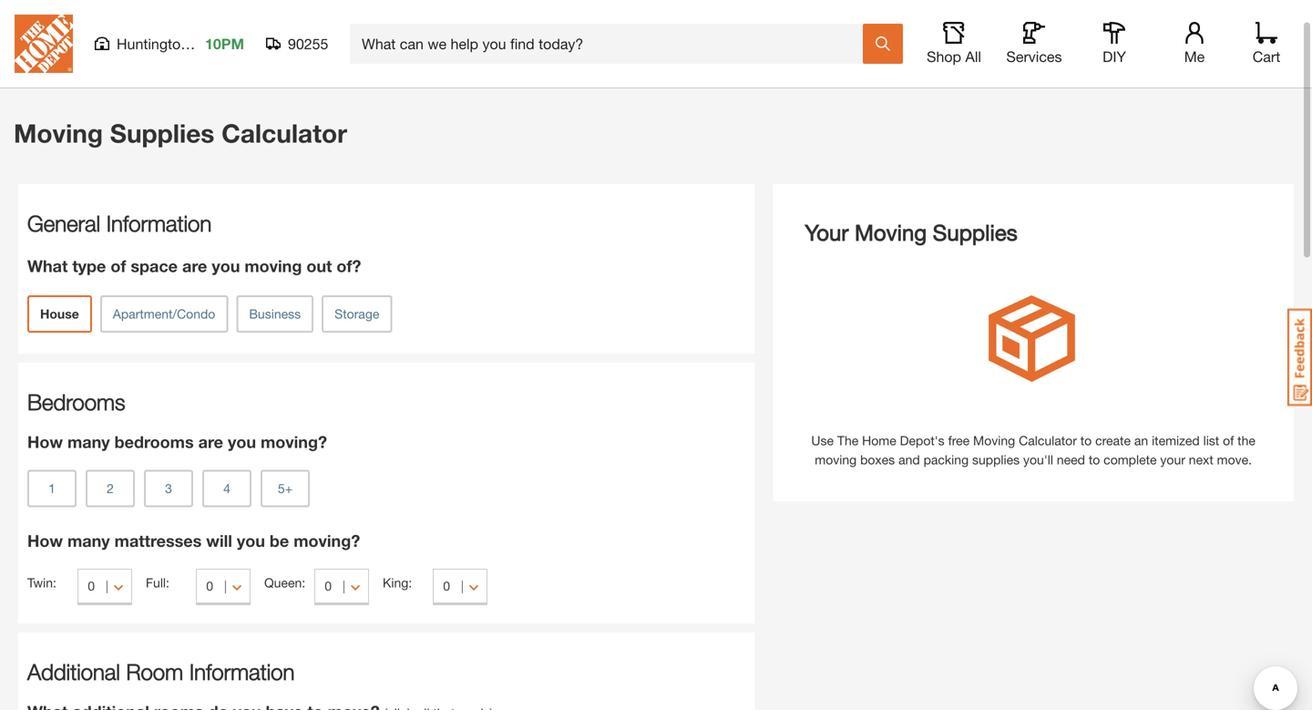 Task type: describe. For each thing, give the bounding box(es) containing it.
ideas
[[181, 68, 216, 85]]

what type of space are you moving out of?
[[27, 256, 361, 276]]

2
[[107, 481, 114, 496]]

apartment/condo
[[113, 306, 215, 321]]

the
[[838, 433, 859, 448]]

shop
[[927, 48, 962, 65]]

list
[[1204, 433, 1220, 448]]

0 vertical spatial moving?
[[261, 432, 327, 452]]

4 button
[[202, 470, 252, 507]]

cart link
[[1247, 22, 1287, 66]]

the home depot logo image
[[15, 15, 73, 73]]

use the home depot's free moving calculator to create an itemized list of the moving boxes and packing supplies you'll need to complete your next move.
[[812, 433, 1256, 467]]

an
[[1135, 433, 1149, 448]]

0 vertical spatial to
[[1081, 433, 1092, 448]]

5+ button
[[261, 470, 310, 507]]

1 vertical spatial are
[[198, 432, 223, 452]]

1
[[48, 481, 56, 496]]

use
[[812, 433, 834, 448]]

queen:
[[264, 575, 306, 590]]

diy projects and ideas link
[[67, 68, 216, 85]]

twin:
[[27, 575, 56, 590]]

bedrooms
[[27, 389, 125, 415]]

me button
[[1166, 22, 1224, 66]]

0 for twin:
[[88, 578, 95, 593]]

king:
[[383, 575, 412, 590]]

4
[[223, 481, 231, 496]]

boxes
[[861, 452, 895, 467]]

calculator inside use the home depot's free moving calculator to create an itemized list of the moving boxes and packing supplies you'll need to complete your next move.
[[1019, 433, 1077, 448]]

shop all button
[[925, 22, 984, 66]]

business button
[[236, 295, 314, 333]]

home link
[[9, 68, 48, 85]]

additional
[[27, 659, 120, 685]]

3
[[165, 481, 172, 496]]

10pm
[[205, 35, 244, 52]]

you'll
[[1024, 452, 1054, 467]]

5+
[[278, 481, 293, 496]]

of?
[[337, 256, 361, 276]]

0 for queen:
[[325, 578, 332, 593]]

you for will
[[237, 531, 265, 551]]

the
[[1238, 433, 1256, 448]]

0 horizontal spatial moving
[[14, 118, 103, 148]]

1 vertical spatial moving?
[[294, 531, 360, 551]]

mattresses
[[115, 531, 202, 551]]

2 button
[[86, 470, 135, 507]]

what
[[27, 256, 68, 276]]

how many mattresses will you be moving?
[[27, 531, 360, 551]]

many for mattresses
[[67, 531, 110, 551]]

packing
[[924, 452, 969, 467]]

0 vertical spatial home
[[9, 68, 48, 85]]

moving supplies calculator
[[14, 118, 347, 148]]

0 vertical spatial are
[[182, 256, 207, 276]]

room
[[126, 659, 183, 685]]

90255 button
[[266, 35, 329, 53]]

0 vertical spatial of
[[111, 256, 126, 276]]

1 vertical spatial information
[[189, 659, 295, 685]]

1 vertical spatial to
[[1089, 452, 1101, 467]]

0 for king:
[[443, 578, 450, 593]]

cart
[[1253, 48, 1281, 65]]

general
[[27, 211, 100, 236]]

be
[[270, 531, 289, 551]]

1 horizontal spatial moving
[[855, 219, 927, 245]]



Task type: locate. For each thing, give the bounding box(es) containing it.
park
[[193, 35, 223, 52]]

3 0 button from the left
[[315, 569, 369, 605]]

1 vertical spatial calculator
[[1019, 433, 1077, 448]]

of right type
[[111, 256, 126, 276]]

home up boxes in the right bottom of the page
[[862, 433, 897, 448]]

apartment/condo button
[[100, 295, 228, 333]]

are
[[182, 256, 207, 276], [198, 432, 223, 452]]

me
[[1185, 48, 1205, 65]]

4 0 button from the left
[[433, 569, 488, 605]]

0 vertical spatial information
[[106, 211, 212, 236]]

1 vertical spatial moving
[[815, 452, 857, 467]]

moving
[[14, 118, 103, 148], [855, 219, 927, 245], [974, 433, 1016, 448]]

free
[[949, 433, 970, 448]]

1 many from the top
[[67, 432, 110, 452]]

1 0 button from the left
[[78, 569, 132, 605]]

home inside use the home depot's free moving calculator to create an itemized list of the moving boxes and packing supplies you'll need to complete your next move.
[[862, 433, 897, 448]]

home left /
[[9, 68, 48, 85]]

1 horizontal spatial supplies
[[933, 219, 1018, 245]]

1 horizontal spatial home
[[862, 433, 897, 448]]

diy inside button
[[1103, 48, 1127, 65]]

0 button for full:
[[196, 569, 251, 605]]

0 vertical spatial moving
[[245, 256, 302, 276]]

1 horizontal spatial calculator
[[1019, 433, 1077, 448]]

projects
[[95, 68, 148, 85]]

many down the bedrooms
[[67, 432, 110, 452]]

bedrooms
[[115, 432, 194, 452]]

3 0 from the left
[[325, 578, 332, 593]]

many
[[67, 432, 110, 452], [67, 531, 110, 551]]

will
[[206, 531, 232, 551]]

1 vertical spatial how
[[27, 531, 63, 551]]

are up 4 button
[[198, 432, 223, 452]]

1 vertical spatial many
[[67, 531, 110, 551]]

space
[[131, 256, 178, 276]]

next
[[1189, 452, 1214, 467]]

your
[[1161, 452, 1186, 467]]

0 vertical spatial you
[[212, 256, 240, 276]]

0 vertical spatial moving
[[14, 118, 103, 148]]

0 button for king:
[[433, 569, 488, 605]]

house
[[40, 306, 79, 321]]

4 0 from the left
[[443, 578, 450, 593]]

diy left the me
[[1103, 48, 1127, 65]]

huntington park
[[117, 35, 223, 52]]

your moving supplies
[[805, 219, 1018, 245]]

2 horizontal spatial moving
[[974, 433, 1016, 448]]

huntington
[[117, 35, 189, 52]]

1 vertical spatial you
[[228, 432, 256, 452]]

calculator
[[222, 118, 347, 148], [1019, 433, 1077, 448]]

1 how from the top
[[27, 432, 63, 452]]

0 horizontal spatial moving
[[245, 256, 302, 276]]

and down depot's
[[899, 452, 920, 467]]

0 vertical spatial calculator
[[222, 118, 347, 148]]

0 down will
[[206, 578, 213, 593]]

type
[[72, 256, 106, 276]]

information
[[106, 211, 212, 236], [189, 659, 295, 685]]

create
[[1096, 433, 1131, 448]]

0 horizontal spatial home
[[9, 68, 48, 85]]

0 right queen:
[[325, 578, 332, 593]]

how many bedrooms are you moving?
[[27, 432, 327, 452]]

how up the twin:
[[27, 531, 63, 551]]

moving
[[245, 256, 302, 276], [815, 452, 857, 467]]

moving? up 5+
[[261, 432, 327, 452]]

diy right /
[[67, 68, 91, 85]]

complete
[[1104, 452, 1157, 467]]

moving up supplies
[[974, 433, 1016, 448]]

of inside use the home depot's free moving calculator to create an itemized list of the moving boxes and packing supplies you'll need to complete your next move.
[[1223, 433, 1235, 448]]

diy
[[1103, 48, 1127, 65], [67, 68, 91, 85]]

how for how many mattresses will you be moving?
[[27, 531, 63, 551]]

moving down /
[[14, 118, 103, 148]]

how
[[27, 432, 63, 452], [27, 531, 63, 551]]

2 0 from the left
[[206, 578, 213, 593]]

moving down the
[[815, 452, 857, 467]]

0 right king:
[[443, 578, 450, 593]]

itemized
[[1152, 433, 1200, 448]]

storage
[[335, 306, 380, 321]]

What can we help you find today? search field
[[362, 25, 862, 63]]

0 horizontal spatial calculator
[[222, 118, 347, 148]]

moving inside use the home depot's free moving calculator to create an itemized list of the moving boxes and packing supplies you'll need to complete your next move.
[[815, 452, 857, 467]]

feedback link image
[[1288, 308, 1313, 407]]

0 vertical spatial many
[[67, 432, 110, 452]]

moving right your
[[855, 219, 927, 245]]

0 button left full:
[[78, 569, 132, 605]]

and
[[152, 68, 177, 85], [899, 452, 920, 467]]

0 button for queen:
[[315, 569, 369, 605]]

calculator up the you'll
[[1019, 433, 1077, 448]]

1 horizontal spatial and
[[899, 452, 920, 467]]

moving left the out
[[245, 256, 302, 276]]

1 vertical spatial of
[[1223, 433, 1235, 448]]

need
[[1057, 452, 1086, 467]]

0
[[88, 578, 95, 593], [206, 578, 213, 593], [325, 578, 332, 593], [443, 578, 450, 593]]

0 horizontal spatial of
[[111, 256, 126, 276]]

1 button
[[27, 470, 77, 507]]

storage button
[[322, 295, 392, 333]]

supplies
[[110, 118, 215, 148], [933, 219, 1018, 245]]

0 vertical spatial how
[[27, 432, 63, 452]]

how up 1
[[27, 432, 63, 452]]

1 horizontal spatial of
[[1223, 433, 1235, 448]]

0 vertical spatial diy
[[1103, 48, 1127, 65]]

0 horizontal spatial supplies
[[110, 118, 215, 148]]

2 0 button from the left
[[196, 569, 251, 605]]

moving inside use the home depot's free moving calculator to create an itemized list of the moving boxes and packing supplies you'll need to complete your next move.
[[974, 433, 1016, 448]]

many for bedrooms
[[67, 432, 110, 452]]

0 vertical spatial supplies
[[110, 118, 215, 148]]

2 how from the top
[[27, 531, 63, 551]]

1 horizontal spatial moving
[[815, 452, 857, 467]]

how for how many bedrooms are you moving?
[[27, 432, 63, 452]]

0 button right king:
[[433, 569, 488, 605]]

1 vertical spatial moving
[[855, 219, 927, 245]]

home
[[9, 68, 48, 85], [862, 433, 897, 448]]

0 button down will
[[196, 569, 251, 605]]

general information
[[27, 211, 212, 236]]

to
[[1081, 433, 1092, 448], [1089, 452, 1101, 467]]

calculator down 90255 button
[[222, 118, 347, 148]]

moving?
[[261, 432, 327, 452], [294, 531, 360, 551]]

0 vertical spatial and
[[152, 68, 177, 85]]

moving box and calculator image
[[988, 294, 1079, 386]]

90255
[[288, 35, 329, 52]]

0 button left king:
[[315, 569, 369, 605]]

supplies
[[973, 452, 1020, 467]]

you up business button on the left top of the page
[[212, 256, 240, 276]]

1 vertical spatial supplies
[[933, 219, 1018, 245]]

0 button for twin:
[[78, 569, 132, 605]]

2 vertical spatial moving
[[974, 433, 1016, 448]]

you up 4
[[228, 432, 256, 452]]

3 button
[[144, 470, 193, 507]]

home / diy projects and ideas
[[9, 68, 216, 85]]

of right list
[[1223, 433, 1235, 448]]

0 for full:
[[206, 578, 213, 593]]

and inside use the home depot's free moving calculator to create an itemized list of the moving boxes and packing supplies you'll need to complete your next move.
[[899, 452, 920, 467]]

all
[[966, 48, 982, 65]]

to up need
[[1081, 433, 1092, 448]]

0 right the twin:
[[88, 578, 95, 593]]

business
[[249, 306, 301, 321]]

information right room
[[189, 659, 295, 685]]

1 horizontal spatial diy
[[1103, 48, 1127, 65]]

diy button
[[1086, 22, 1144, 66]]

/
[[56, 70, 60, 85]]

move.
[[1218, 452, 1253, 467]]

your
[[805, 219, 849, 245]]

depot's
[[900, 433, 945, 448]]

1 vertical spatial diy
[[67, 68, 91, 85]]

of
[[111, 256, 126, 276], [1223, 433, 1235, 448]]

0 button
[[78, 569, 132, 605], [196, 569, 251, 605], [315, 569, 369, 605], [433, 569, 488, 605]]

1 vertical spatial and
[[899, 452, 920, 467]]

full:
[[146, 575, 169, 590]]

you left be
[[237, 531, 265, 551]]

are right space
[[182, 256, 207, 276]]

0 horizontal spatial and
[[152, 68, 177, 85]]

you
[[212, 256, 240, 276], [228, 432, 256, 452], [237, 531, 265, 551]]

2 vertical spatial you
[[237, 531, 265, 551]]

2 many from the top
[[67, 531, 110, 551]]

out
[[307, 256, 332, 276]]

to right need
[[1089, 452, 1101, 467]]

0 horizontal spatial diy
[[67, 68, 91, 85]]

moving? right be
[[294, 531, 360, 551]]

services button
[[1005, 22, 1064, 66]]

many down 2 button
[[67, 531, 110, 551]]

1 0 from the left
[[88, 578, 95, 593]]

and down huntington park
[[152, 68, 177, 85]]

additional room information
[[27, 659, 295, 685]]

services
[[1007, 48, 1062, 65]]

shop all
[[927, 48, 982, 65]]

you for are
[[228, 432, 256, 452]]

1 vertical spatial home
[[862, 433, 897, 448]]

information up space
[[106, 211, 212, 236]]

house button
[[27, 295, 92, 333]]



Task type: vqa. For each thing, say whether or not it's contained in the screenshot.
topmost DIY
yes



